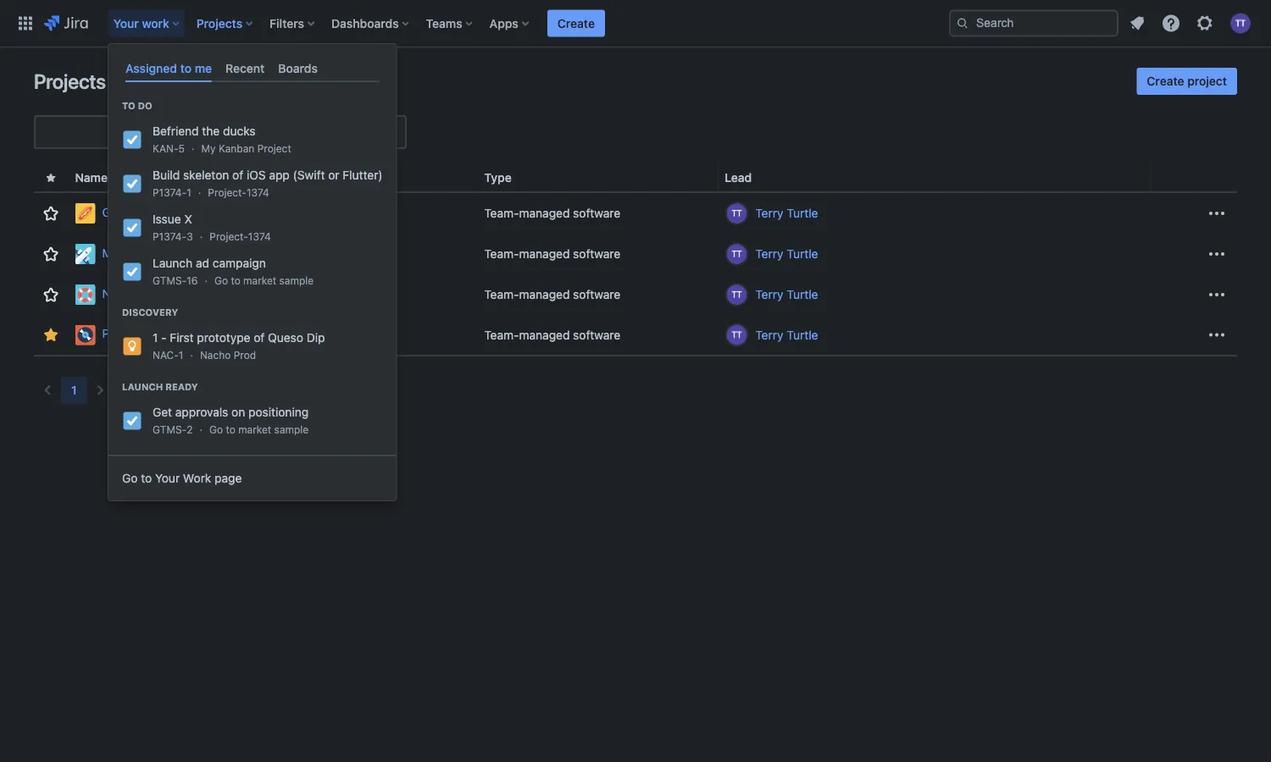 Task type: describe. For each thing, give the bounding box(es) containing it.
filters button
[[265, 10, 321, 37]]

terry turtle for kanban
[[755, 247, 818, 261]]

next image
[[90, 380, 111, 401]]

kan-
[[153, 143, 178, 154]]

sample for launch ad campaign
[[279, 275, 314, 287]]

ad
[[196, 257, 209, 270]]

befriend the ducks
[[153, 124, 256, 138]]

1 vertical spatial my kanban project
[[102, 246, 205, 260]]

project inside my kanban project link
[[166, 246, 205, 260]]

gtms-2
[[153, 424, 193, 436]]

create for create
[[557, 16, 595, 30]]

project- for x
[[210, 231, 248, 243]]

go to your work page link
[[108, 462, 396, 496]]

software for project
[[573, 288, 621, 302]]

type
[[484, 171, 512, 185]]

0 vertical spatial project
[[257, 143, 291, 154]]

jira software
[[251, 126, 313, 138]]

queso
[[268, 331, 303, 345]]

launch
[[153, 257, 193, 270]]

software for 1374
[[573, 328, 621, 342]]

primary element
[[10, 0, 949, 47]]

1 team- from the top
[[484, 206, 519, 220]]

assigned
[[125, 61, 177, 75]]

your work button
[[108, 10, 186, 37]]

first
[[170, 331, 194, 345]]

me
[[195, 61, 212, 75]]

team-managed software for kanban
[[484, 247, 621, 261]]

to left do
[[122, 101, 135, 112]]

boards
[[278, 61, 318, 75]]

turtle for 1374
[[787, 328, 818, 342]]

prod
[[234, 349, 256, 361]]

launch
[[122, 382, 163, 393]]

project- inside 'link'
[[102, 327, 146, 341]]

software
[[271, 126, 313, 138]]

app
[[269, 168, 290, 182]]

launch ready
[[122, 382, 198, 393]]

project
[[1187, 74, 1227, 88]]

2
[[187, 424, 193, 436]]

gtms- for get
[[153, 424, 187, 436]]

turtle for kanban
[[787, 247, 818, 261]]

create button
[[547, 10, 605, 37]]

create for create project
[[1147, 74, 1184, 88]]

market for on
[[238, 424, 271, 436]]

2 more image from the top
[[1207, 285, 1227, 305]]

project-1374 link
[[75, 325, 326, 345]]

market for campaign
[[243, 275, 276, 287]]

team-managed software for 1374
[[484, 328, 621, 342]]

1 inside button
[[71, 383, 77, 397]]

2 vertical spatial go
[[122, 472, 138, 486]]

5
[[178, 143, 185, 154]]

1374 inside 'link'
[[146, 327, 172, 341]]

to inside go to your work page link
[[141, 472, 152, 486]]

build skeleton of ios app (swift or flutter)
[[153, 168, 383, 182]]

1 software from the top
[[573, 206, 621, 220]]

assigned to me
[[125, 61, 212, 75]]

issue x
[[153, 212, 192, 226]]

teams button
[[421, 10, 479, 37]]

1 vertical spatial your
[[155, 472, 180, 486]]

3
[[187, 231, 193, 243]]

16
[[187, 275, 198, 287]]

1 turtle from the top
[[787, 206, 818, 220]]

(swift
[[293, 168, 325, 182]]

issue
[[153, 212, 181, 226]]

my kanban project link
[[75, 244, 326, 264]]

dashboards button
[[326, 10, 416, 37]]

0 vertical spatial kanban
[[219, 143, 255, 154]]

managed for project
[[519, 288, 570, 302]]

do
[[138, 101, 152, 112]]

go for approvals
[[209, 424, 223, 436]]

project-1374 for skeleton
[[208, 187, 269, 198]]

1 up 'goodmorning' link
[[187, 187, 191, 198]]

lead
[[725, 171, 752, 185]]

flutter)
[[343, 168, 383, 182]]

dashboards
[[331, 16, 399, 30]]

apps
[[490, 16, 518, 30]]

recent
[[225, 61, 265, 75]]

terry for project
[[755, 288, 783, 302]]

star project-1374 image
[[41, 325, 61, 345]]

gtms- for launch
[[153, 275, 187, 287]]

name button
[[68, 168, 131, 188]]

your inside 'popup button'
[[113, 16, 139, 30]]

more image
[[1207, 244, 1227, 264]]

terry for 1374
[[755, 328, 783, 342]]

goodmorning
[[102, 205, 177, 219]]

star my kanban project image
[[41, 244, 61, 264]]

p1374- for build
[[153, 187, 187, 198]]

turtle for project
[[787, 288, 818, 302]]

1 terry turtle link from the top
[[755, 205, 818, 222]]

star nova project image
[[41, 285, 61, 305]]

launch ad campaign
[[153, 257, 266, 270]]

nac-1
[[153, 349, 183, 361]]

1 terry turtle from the top
[[755, 206, 818, 220]]

notifications image
[[1127, 13, 1147, 33]]

campaign
[[213, 257, 266, 270]]

create project button
[[1137, 68, 1237, 95]]

p1374-3
[[153, 231, 193, 243]]

team- for project
[[484, 288, 519, 302]]

search image
[[956, 17, 969, 30]]

get
[[153, 406, 172, 420]]

managed for 1374
[[519, 328, 570, 342]]

approvals
[[175, 406, 228, 420]]

nova project
[[102, 287, 172, 301]]

terry for kanban
[[755, 247, 783, 261]]

1374 for x
[[248, 231, 271, 243]]

1 team-managed software from the top
[[484, 206, 621, 220]]

settings image
[[1195, 13, 1215, 33]]

0 vertical spatial my
[[201, 143, 216, 154]]

on
[[231, 406, 245, 420]]



Task type: locate. For each thing, give the bounding box(es) containing it.
project-1374 down ios
[[208, 187, 269, 198]]

0 vertical spatial my kanban project
[[201, 143, 291, 154]]

get approvals on positioning
[[153, 406, 309, 420]]

1 vertical spatial p1374-
[[153, 231, 187, 243]]

4 team- from the top
[[484, 328, 519, 342]]

my kanban project down p1374-3
[[102, 246, 205, 260]]

0 vertical spatial create
[[557, 16, 595, 30]]

software for kanban
[[573, 247, 621, 261]]

team- for kanban
[[484, 247, 519, 261]]

0 vertical spatial of
[[232, 168, 243, 182]]

p1374-1
[[153, 187, 191, 198]]

1 down first
[[179, 349, 183, 361]]

go to market sample down campaign
[[214, 275, 314, 287]]

1 vertical spatial my
[[102, 246, 119, 260]]

go
[[214, 275, 228, 287], [209, 424, 223, 436], [122, 472, 138, 486]]

2 vertical spatial 1374
[[146, 327, 172, 341]]

kan-5
[[153, 143, 185, 154]]

2 managed from the top
[[519, 247, 570, 261]]

projects up me
[[196, 16, 242, 30]]

0 vertical spatial your
[[113, 16, 139, 30]]

market down campaign
[[243, 275, 276, 287]]

p1374- for issue
[[153, 231, 187, 243]]

previous image
[[37, 380, 58, 401]]

create left project in the right of the page
[[1147, 74, 1184, 88]]

2 turtle from the top
[[787, 247, 818, 261]]

my up 'nova'
[[102, 246, 119, 260]]

3 terry turtle from the top
[[755, 288, 818, 302]]

0 vertical spatial project-
[[208, 187, 247, 198]]

1 gtms- from the top
[[153, 275, 187, 287]]

1 vertical spatial go
[[209, 424, 223, 436]]

1 right previous icon
[[71, 383, 77, 397]]

x
[[184, 212, 192, 226]]

go down launch ad campaign
[[214, 275, 228, 287]]

0 vertical spatial go to market sample
[[214, 275, 314, 287]]

1 - first prototype of queso dip
[[153, 331, 325, 345]]

0 horizontal spatial kanban
[[122, 246, 163, 260]]

0 vertical spatial project-1374
[[208, 187, 269, 198]]

nacho prod
[[200, 349, 256, 361]]

nova
[[102, 287, 130, 301]]

project down jira software
[[257, 143, 291, 154]]

nacho
[[200, 349, 231, 361]]

0 horizontal spatial projects
[[34, 69, 106, 93]]

sample for get approvals on positioning
[[274, 424, 309, 436]]

your
[[113, 16, 139, 30], [155, 472, 180, 486]]

project-1374 inside 'link'
[[102, 327, 172, 341]]

0 vertical spatial p1374-
[[153, 187, 187, 198]]

2 team- from the top
[[484, 247, 519, 261]]

1374 up 'nac-'
[[146, 327, 172, 341]]

3 managed from the top
[[519, 288, 570, 302]]

teams
[[426, 16, 462, 30]]

1 vertical spatial project-
[[210, 231, 248, 243]]

goodmorning link
[[75, 203, 326, 224]]

1 vertical spatial kanban
[[122, 246, 163, 260]]

banner
[[0, 0, 1271, 47]]

2 vertical spatial more image
[[1207, 325, 1227, 345]]

gtms-16
[[153, 275, 198, 287]]

0 vertical spatial go
[[214, 275, 228, 287]]

project- down the discovery
[[102, 327, 146, 341]]

more image for goodmorning
[[1207, 203, 1227, 224]]

0 horizontal spatial your
[[113, 16, 139, 30]]

team-managed software
[[484, 206, 621, 220], [484, 247, 621, 261], [484, 288, 621, 302], [484, 328, 621, 342]]

terry turtle for project
[[755, 288, 818, 302]]

1374 for skeleton
[[247, 187, 269, 198]]

4 team-managed software from the top
[[484, 328, 621, 342]]

kanban
[[219, 143, 255, 154], [122, 246, 163, 260]]

create
[[557, 16, 595, 30], [1147, 74, 1184, 88]]

1 horizontal spatial kanban
[[219, 143, 255, 154]]

2 team-managed software from the top
[[484, 247, 621, 261]]

projects button
[[191, 10, 259, 37]]

more image for project-1374
[[1207, 325, 1227, 345]]

managed for kanban
[[519, 247, 570, 261]]

2 software from the top
[[573, 247, 621, 261]]

to left me
[[180, 61, 192, 75]]

3 team-managed software from the top
[[484, 288, 621, 302]]

1 more image from the top
[[1207, 203, 1227, 224]]

go to market sample
[[214, 275, 314, 287], [209, 424, 309, 436]]

0 vertical spatial projects
[[196, 16, 242, 30]]

dip
[[307, 331, 325, 345]]

terry turtle
[[755, 206, 818, 220], [755, 247, 818, 261], [755, 288, 818, 302], [755, 328, 818, 342]]

banner containing your work
[[0, 0, 1271, 47]]

team-managed software for project
[[484, 288, 621, 302]]

my
[[201, 143, 216, 154], [102, 246, 119, 260]]

1 left -
[[153, 331, 158, 345]]

1 horizontal spatial my
[[201, 143, 216, 154]]

go to market sample for campaign
[[214, 275, 314, 287]]

sample down positioning
[[274, 424, 309, 436]]

1 managed from the top
[[519, 206, 570, 220]]

managed
[[519, 206, 570, 220], [519, 247, 570, 261], [519, 288, 570, 302], [519, 328, 570, 342]]

1
[[187, 187, 191, 198], [153, 331, 158, 345], [179, 349, 183, 361], [71, 383, 77, 397]]

2 vertical spatial project-1374
[[102, 327, 172, 341]]

1 vertical spatial sample
[[274, 424, 309, 436]]

1 vertical spatial gtms-
[[153, 424, 187, 436]]

ios
[[247, 168, 266, 182]]

tab list containing assigned to me
[[119, 54, 386, 82]]

terry turtle link for kanban
[[755, 246, 818, 263]]

1 horizontal spatial create
[[1147, 74, 1184, 88]]

tab list
[[119, 54, 386, 82]]

2 vertical spatial project
[[133, 287, 172, 301]]

0 vertical spatial sample
[[279, 275, 314, 287]]

3 team- from the top
[[484, 288, 519, 302]]

project-1374 up campaign
[[210, 231, 271, 243]]

star goodmorning image
[[41, 203, 61, 224]]

4 software from the top
[[573, 328, 621, 342]]

ready
[[165, 382, 198, 393]]

terry turtle link for 1374
[[755, 327, 818, 344]]

1 button
[[61, 377, 87, 404]]

of
[[232, 168, 243, 182], [254, 331, 265, 345]]

1374 up campaign
[[248, 231, 271, 243]]

your work
[[113, 16, 169, 30]]

2 p1374- from the top
[[153, 231, 187, 243]]

skeleton
[[183, 168, 229, 182]]

1 vertical spatial projects
[[34, 69, 106, 93]]

my kanban project down ducks
[[201, 143, 291, 154]]

positioning
[[248, 406, 309, 420]]

Search field
[[949, 10, 1119, 37]]

my kanban project
[[201, 143, 291, 154], [102, 246, 205, 260]]

-
[[161, 331, 167, 345]]

project- down skeleton
[[208, 187, 247, 198]]

sample
[[279, 275, 314, 287], [274, 424, 309, 436]]

my down the at top
[[201, 143, 216, 154]]

2 gtms- from the top
[[153, 424, 187, 436]]

project inside nova project link
[[133, 287, 172, 301]]

page
[[215, 472, 242, 486]]

gtms- down launch
[[153, 275, 187, 287]]

3 software from the top
[[573, 288, 621, 302]]

go to market sample for on
[[209, 424, 309, 436]]

go down approvals
[[209, 424, 223, 436]]

nova project link
[[75, 285, 326, 305]]

1 p1374- from the top
[[153, 187, 187, 198]]

key button
[[333, 168, 381, 188]]

team- for 1374
[[484, 328, 519, 342]]

nac-
[[153, 349, 179, 361]]

to do
[[122, 101, 152, 112]]

work
[[142, 16, 169, 30]]

p1374- down build
[[153, 187, 187, 198]]

terry turtle for 1374
[[755, 328, 818, 342]]

projects
[[196, 16, 242, 30], [34, 69, 106, 93]]

create inside primary element
[[557, 16, 595, 30]]

go left work
[[122, 472, 138, 486]]

create project
[[1147, 74, 1227, 88]]

help image
[[1161, 13, 1181, 33]]

of left ios
[[232, 168, 243, 182]]

team-
[[484, 206, 519, 220], [484, 247, 519, 261], [484, 288, 519, 302], [484, 328, 519, 342]]

1374 down ios
[[247, 187, 269, 198]]

1 vertical spatial create
[[1147, 74, 1184, 88]]

project up the discovery
[[133, 287, 172, 301]]

1 terry from the top
[[755, 206, 783, 220]]

gtms-
[[153, 275, 187, 287], [153, 424, 187, 436]]

4 terry from the top
[[755, 328, 783, 342]]

filters
[[270, 16, 304, 30]]

1 vertical spatial more image
[[1207, 285, 1227, 305]]

befriend
[[153, 124, 199, 138]]

None text field
[[36, 120, 202, 144]]

sample up queso
[[279, 275, 314, 287]]

1 vertical spatial 1374
[[248, 231, 271, 243]]

name
[[75, 171, 108, 185]]

to down campaign
[[231, 275, 240, 287]]

0 vertical spatial gtms-
[[153, 275, 187, 287]]

go for ad
[[214, 275, 228, 287]]

to left work
[[141, 472, 152, 486]]

apps button
[[484, 10, 535, 37]]

prototype
[[197, 331, 250, 345]]

kanban down ducks
[[219, 143, 255, 154]]

project-
[[208, 187, 247, 198], [210, 231, 248, 243], [102, 327, 146, 341]]

appswitcher icon image
[[15, 13, 36, 33]]

1 vertical spatial project
[[166, 246, 205, 260]]

project down 3
[[166, 246, 205, 260]]

projects down appswitcher icon
[[34, 69, 106, 93]]

1 horizontal spatial of
[[254, 331, 265, 345]]

work
[[183, 472, 211, 486]]

project- for skeleton
[[208, 187, 247, 198]]

0 horizontal spatial create
[[557, 16, 595, 30]]

1 vertical spatial project-1374
[[210, 231, 271, 243]]

kanban down p1374-3
[[122, 246, 163, 260]]

jira
[[251, 126, 268, 138]]

create right apps dropdown button
[[557, 16, 595, 30]]

2 vertical spatial project-
[[102, 327, 146, 341]]

0 vertical spatial 1374
[[247, 187, 269, 198]]

4 terry turtle from the top
[[755, 328, 818, 342]]

of up prod
[[254, 331, 265, 345]]

go to your work page
[[122, 472, 242, 486]]

or
[[328, 168, 339, 182]]

market down on
[[238, 424, 271, 436]]

4 managed from the top
[[519, 328, 570, 342]]

2 terry from the top
[[755, 247, 783, 261]]

ducks
[[223, 124, 256, 138]]

to down get approvals on positioning
[[226, 424, 235, 436]]

3 more image from the top
[[1207, 325, 1227, 345]]

4 terry turtle link from the top
[[755, 327, 818, 344]]

open image
[[380, 122, 400, 142]]

p1374-
[[153, 187, 187, 198], [153, 231, 187, 243]]

0 vertical spatial market
[[243, 275, 276, 287]]

0 horizontal spatial of
[[232, 168, 243, 182]]

discovery
[[122, 307, 178, 318]]

projects inside popup button
[[196, 16, 242, 30]]

4 turtle from the top
[[787, 328, 818, 342]]

1 vertical spatial go to market sample
[[209, 424, 309, 436]]

project
[[257, 143, 291, 154], [166, 246, 205, 260], [133, 287, 172, 301]]

go to market sample down positioning
[[209, 424, 309, 436]]

1 horizontal spatial projects
[[196, 16, 242, 30]]

the
[[202, 124, 220, 138]]

p1374- down issue
[[153, 231, 187, 243]]

3 turtle from the top
[[787, 288, 818, 302]]

0 vertical spatial more image
[[1207, 203, 1227, 224]]

lead button
[[718, 168, 772, 188]]

3 terry from the top
[[755, 288, 783, 302]]

1 horizontal spatial your
[[155, 472, 180, 486]]

project- up campaign
[[210, 231, 248, 243]]

to
[[180, 61, 192, 75], [122, 101, 135, 112], [231, 275, 240, 287], [226, 424, 235, 436], [141, 472, 152, 486]]

1 vertical spatial of
[[254, 331, 265, 345]]

2 terry turtle link from the top
[[755, 246, 818, 263]]

build
[[153, 168, 180, 182]]

jira image
[[44, 13, 88, 33], [44, 13, 88, 33]]

project-1374
[[208, 187, 269, 198], [210, 231, 271, 243], [102, 327, 172, 341]]

gtms- down get
[[153, 424, 187, 436]]

3 terry turtle link from the top
[[755, 286, 818, 303]]

your profile and settings image
[[1230, 13, 1251, 33]]

market
[[243, 275, 276, 287], [238, 424, 271, 436]]

0 horizontal spatial my
[[102, 246, 119, 260]]

project-1374 for x
[[210, 231, 271, 243]]

1 vertical spatial market
[[238, 424, 271, 436]]

project-1374 down the discovery
[[102, 327, 172, 341]]

key
[[340, 171, 360, 185]]

more image
[[1207, 203, 1227, 224], [1207, 285, 1227, 305], [1207, 325, 1227, 345]]

terry turtle link for project
[[755, 286, 818, 303]]

2 terry turtle from the top
[[755, 247, 818, 261]]



Task type: vqa. For each thing, say whether or not it's contained in the screenshot.
Key button
yes



